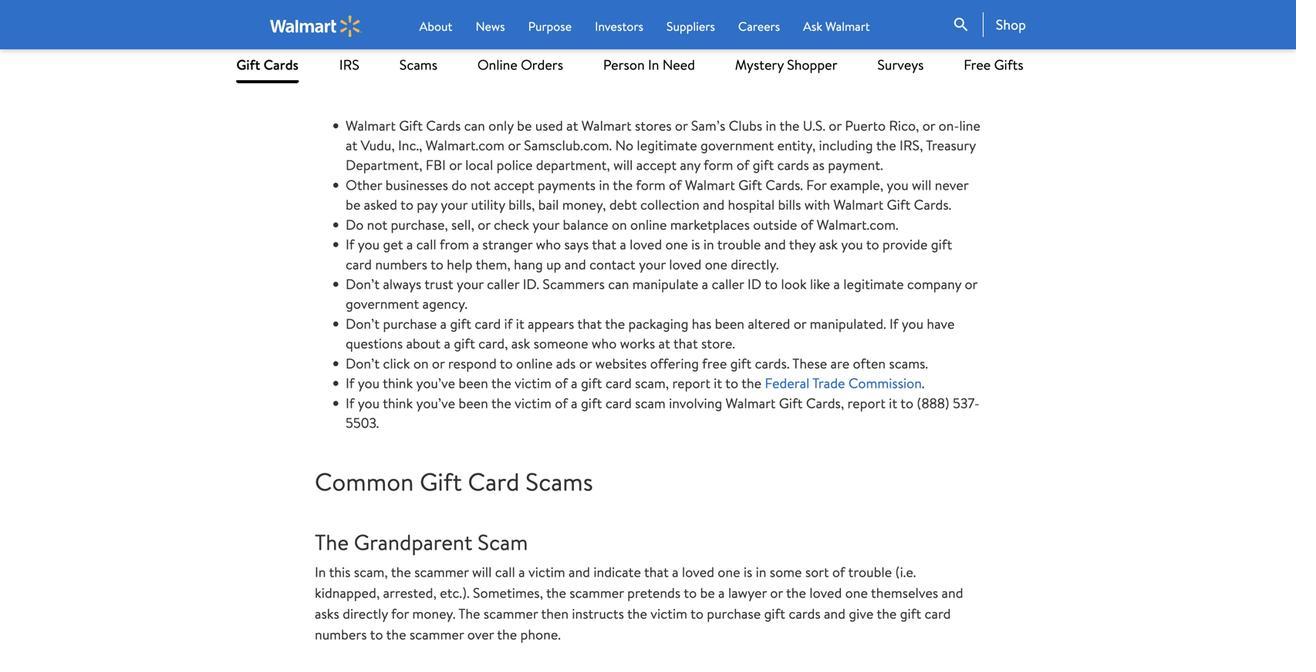 Task type: vqa. For each thing, say whether or not it's contained in the screenshot.
middle Card
yes



Task type: describe. For each thing, give the bounding box(es) containing it.
one down marketplaces
[[666, 235, 688, 254]]

2 vertical spatial been
[[459, 394, 488, 413]]

pay
[[417, 195, 437, 215]]

inc.,
[[398, 136, 422, 155]]

or left on- on the right of the page
[[923, 116, 935, 135]]

1 horizontal spatial not
[[470, 176, 491, 195]]

gift card fraud prevention
[[315, 4, 640, 42]]

2 vertical spatial it
[[889, 394, 898, 413]]

0 horizontal spatial accept
[[494, 176, 534, 195]]

the grandparent scam in this scam, the scammer will call a victim and indicate that a loved one is in some sort of trouble (i.e. kidnapped, arrested, etc.). sometimes, the scammer pretends to be a lawyer or the loved one themselves and asks directly for money. the scammer then instructs the victim to purchase gift cards and give the gift card numbers to the scammer over the phone.
[[315, 527, 963, 645]]

offering
[[650, 354, 699, 373]]

questions
[[346, 334, 403, 354]]

0 horizontal spatial it
[[516, 314, 524, 334]]

trade
[[813, 374, 845, 393]]

federal trade commission link
[[765, 374, 922, 393]]

fbi
[[426, 156, 446, 175]]

1 horizontal spatial government
[[701, 136, 774, 155]]

card down websites
[[606, 374, 632, 393]]

one up lawyer
[[718, 563, 740, 582]]

department,
[[346, 156, 422, 175]]

1 vertical spatial card
[[562, 50, 614, 84]]

payment.
[[828, 156, 883, 175]]

surveys link
[[878, 46, 924, 83]]

vudu,
[[361, 136, 395, 155]]

1 horizontal spatial it
[[714, 374, 722, 393]]

balance
[[563, 215, 609, 234]]

or down utility
[[478, 215, 491, 234]]

like
[[810, 275, 830, 294]]

these
[[793, 354, 827, 373]]

you left have
[[902, 314, 924, 334]]

in up debt
[[599, 176, 610, 195]]

in inside 'the grandparent scam in this scam, the scammer will call a victim and indicate that a loved one is in some sort of trouble (i.e. kidnapped, arrested, etc.). sometimes, the scammer pretends to be a lawyer or the loved one themselves and asks directly for money. the scammer then instructs the victim to purchase gift cards and give the gift card numbers to the scammer over the phone.'
[[315, 563, 326, 582]]

get
[[383, 235, 403, 254]]

online orders link
[[478, 46, 563, 83]]

debt
[[609, 195, 637, 215]]

0 vertical spatial who
[[536, 235, 561, 254]]

suppliers
[[667, 18, 715, 35]]

shop link
[[983, 12, 1026, 37]]

your down do
[[441, 195, 468, 215]]

0 vertical spatial legitimate
[[637, 136, 697, 155]]

purchase inside walmart gift cards can only be used at walmart stores or sam's clubs in the u.s. or puerto rico, or on-line at vudu, inc., walmart.com or samsclub.com. no legitimate government entity, including the irs, treasury department, fbi or local police department, will accept any form of gift cards as payment. other businesses do not accept payments in the form of walmart gift cards. for example, you will never be asked to pay your utility bills, bail money, debt collection and hospital bills with walmart gift cards. do not purchase, sell, or check your balance on online marketplaces outside of walmart.com. if you get a call from a stranger who says that a loved one is in trouble and they ask you to provide gift card numbers to help them, hang up and contact your loved one directly. don't always trust your caller id. scammers can manipulate a caller id to look like a legitimate company or government agency. don't purchase a gift card if it appears that the packaging has been altered or manipulated. if you have questions about a gift card, ask someone who works at that store. don't click on or respond to online ads or websites offering free gift cards. these are often scams. if you think you've been the victim of a gift card scam, report it to the federal trade commission . if you think you've been the victim of a gift card scam involving walmart gift cards, report it to (888) 537- 5503.
[[383, 314, 437, 334]]

surveys
[[878, 55, 924, 74]]

2 vertical spatial card
[[468, 465, 520, 499]]

2 don't from the top
[[346, 314, 380, 334]]

store.
[[701, 334, 735, 354]]

this
[[329, 563, 351, 582]]

1 horizontal spatial legitimate
[[844, 275, 904, 294]]

online
[[478, 55, 518, 74]]

your down help
[[457, 275, 484, 294]]

one left the directly.
[[705, 255, 728, 274]]

1 think from the top
[[383, 374, 413, 393]]

2 vertical spatial at
[[659, 334, 670, 354]]

in inside 'the grandparent scam in this scam, the scammer will call a victim and indicate that a loved one is in some sort of trouble (i.e. kidnapped, arrested, etc.). sometimes, the scammer pretends to be a lawyer or the loved one themselves and asks directly for money. the scammer then instructs the victim to purchase gift cards and give the gift card numbers to the scammer over the phone.'
[[756, 563, 767, 582]]

department,
[[536, 156, 610, 175]]

no
[[615, 136, 634, 155]]

money.
[[412, 605, 456, 624]]

payments
[[538, 176, 596, 195]]

investors button
[[595, 17, 644, 35]]

0 vertical spatial cards
[[264, 55, 299, 74]]

tips to help avoid gift card fraud
[[315, 50, 681, 84]]

provide
[[883, 235, 928, 254]]

id
[[748, 275, 762, 294]]

1 vertical spatial will
[[912, 176, 932, 195]]

for
[[391, 605, 409, 624]]

that up "someone"
[[577, 314, 602, 334]]

purchase inside 'the grandparent scam in this scam, the scammer will call a victim and indicate that a loved one is in some sort of trouble (i.e. kidnapped, arrested, etc.). sometimes, the scammer pretends to be a lawyer or the loved one themselves and asks directly for money. the scammer then instructs the victim to purchase gift cards and give the gift card numbers to the scammer over the phone.'
[[707, 605, 761, 624]]

help
[[447, 255, 473, 274]]

news
[[476, 18, 505, 35]]

in down marketplaces
[[704, 235, 714, 254]]

will inside 'the grandparent scam in this scam, the scammer will call a victim and indicate that a loved one is in some sort of trouble (i.e. kidnapped, arrested, etc.). sometimes, the scammer pretends to be a lawyer or the loved one themselves and asks directly for money. the scammer then instructs the victim to purchase gift cards and give the gift card numbers to the scammer over the phone.'
[[472, 563, 492, 582]]

money,
[[562, 195, 606, 215]]

one up 'give'
[[845, 584, 868, 603]]

they
[[789, 235, 816, 254]]

1 horizontal spatial be
[[517, 116, 532, 135]]

or right altered
[[794, 314, 807, 334]]

contact
[[590, 255, 636, 274]]

you down 'do'
[[358, 235, 380, 254]]

mystery
[[735, 55, 784, 74]]

often
[[853, 354, 886, 373]]

you down walmart.com.
[[841, 235, 863, 254]]

clubs
[[729, 116, 763, 135]]

(i.e.
[[895, 563, 916, 582]]

hang
[[514, 255, 543, 274]]

walmart down 'any'
[[685, 176, 735, 195]]

instructs
[[572, 605, 624, 624]]

mystery shopper
[[735, 55, 838, 74]]

or down about
[[432, 354, 445, 373]]

walmart up 'no' on the left top of the page
[[582, 116, 632, 135]]

about
[[420, 18, 453, 35]]

1 horizontal spatial on
[[612, 215, 627, 234]]

manipulate
[[633, 275, 699, 294]]

u.s.
[[803, 116, 826, 135]]

on-
[[939, 116, 959, 135]]

directly
[[343, 605, 388, 624]]

1 vertical spatial cards.
[[914, 195, 952, 215]]

0 horizontal spatial at
[[346, 136, 358, 155]]

irs,
[[900, 136, 923, 155]]

investors
[[595, 18, 644, 35]]

walmart up walmart.com.
[[834, 195, 884, 215]]

or right fbi
[[449, 156, 462, 175]]

0 horizontal spatial can
[[464, 116, 485, 135]]

home image
[[270, 15, 362, 37]]

0 horizontal spatial not
[[367, 215, 387, 234]]

scammers
[[543, 275, 605, 294]]

federal
[[765, 374, 810, 393]]

samsclub.com.
[[524, 136, 612, 155]]

0 horizontal spatial ask
[[511, 334, 530, 354]]

sam's
[[691, 116, 726, 135]]

in right clubs
[[766, 116, 777, 135]]

1 horizontal spatial can
[[608, 275, 629, 294]]

537-
[[953, 394, 980, 413]]

scammer down sometimes,
[[484, 605, 538, 624]]

that up contact
[[592, 235, 617, 254]]

shopper
[[787, 55, 838, 74]]

your up manipulate
[[639, 255, 666, 274]]

or up police
[[508, 136, 521, 155]]

you right the example,
[[887, 176, 909, 195]]

1 horizontal spatial report
[[848, 394, 886, 413]]

any
[[680, 156, 701, 175]]

0 vertical spatial accept
[[636, 156, 677, 175]]

or left sam's at the top right
[[675, 116, 688, 135]]

police
[[497, 156, 533, 175]]

0 vertical spatial ask
[[819, 235, 838, 254]]

scam
[[635, 394, 666, 413]]

websites
[[595, 354, 647, 373]]

ask walmart
[[803, 18, 870, 35]]

about button
[[420, 17, 453, 35]]

news button
[[476, 17, 505, 35]]

be inside 'the grandparent scam in this scam, the scammer will call a victim and indicate that a loved one is in some sort of trouble (i.e. kidnapped, arrested, etc.). sometimes, the scammer pretends to be a lawyer or the loved one themselves and asks directly for money. the scammer then instructs the victim to purchase gift cards and give the gift card numbers to the scammer over the phone.'
[[700, 584, 715, 603]]

your down the bail
[[533, 215, 560, 234]]

0 vertical spatial report
[[672, 374, 711, 393]]

only
[[489, 116, 514, 135]]

cards inside walmart gift cards can only be used at walmart stores or sam's clubs in the u.s. or puerto rico, or on-line at vudu, inc., walmart.com or samsclub.com. no legitimate government entity, including the irs, treasury department, fbi or local police department, will accept any form of gift cards as payment. other businesses do not accept payments in the form of walmart gift cards. for example, you will never be asked to pay your utility bills, bail money, debt collection and hospital bills with walmart gift cards. do not purchase, sell, or check your balance on online marketplaces outside of walmart.com. if you get a call from a stranger who says that a loved one is in trouble and they ask you to provide gift card numbers to help them, hang up and contact your loved one directly. don't always trust your caller id. scammers can manipulate a caller id to look like a legitimate company or government agency. don't purchase a gift card if it appears that the packaging has been altered or manipulated. if you have questions about a gift card, ask someone who works at that store. don't click on or respond to online ads or websites offering free gift cards. these are often scams. if you think you've been the victim of a gift card scam, report it to the federal trade commission . if you think you've been the victim of a gift card scam involving walmart gift cards, report it to (888) 537- 5503.
[[777, 156, 809, 175]]

or right ads
[[579, 354, 592, 373]]

mystery shopper link
[[735, 46, 838, 83]]

purchase,
[[391, 215, 448, 234]]

0 vertical spatial scams
[[400, 55, 438, 74]]

1 you've from the top
[[416, 374, 455, 393]]

scam, inside walmart gift cards can only be used at walmart stores or sam's clubs in the u.s. or puerto rico, or on-line at vudu, inc., walmart.com or samsclub.com. no legitimate government entity, including the irs, treasury department, fbi or local police department, will accept any form of gift cards as payment. other businesses do not accept payments in the form of walmart gift cards. for example, you will never be asked to pay your utility bills, bail money, debt collection and hospital bills with walmart gift cards. do not purchase, sell, or check your balance on online marketplaces outside of walmart.com. if you get a call from a stranger who says that a loved one is in trouble and they ask you to provide gift card numbers to help them, hang up and contact your loved one directly. don't always trust your caller id. scammers can manipulate a caller id to look like a legitimate company or government agency. don't purchase a gift card if it appears that the packaging has been altered or manipulated. if you have questions about a gift card, ask someone who works at that store. don't click on or respond to online ads or websites offering free gift cards. these are often scams. if you think you've been the victim of a gift card scam, report it to the federal trade commission . if you think you've been the victim of a gift card scam involving walmart gift cards, report it to (888) 537- 5503.
[[635, 374, 669, 393]]

arrested,
[[383, 584, 437, 603]]

purpose button
[[528, 17, 572, 35]]

altered
[[748, 314, 790, 334]]

free gifts link
[[964, 46, 1024, 83]]

scammer down "money."
[[410, 625, 464, 645]]

1 vertical spatial scams
[[526, 465, 593, 499]]

card left scam
[[606, 394, 632, 413]]

0 horizontal spatial form
[[636, 176, 666, 195]]

puerto
[[845, 116, 886, 135]]

0 vertical spatial been
[[715, 314, 745, 334]]

1 caller from the left
[[487, 275, 520, 294]]

scammer up etc.).
[[414, 563, 469, 582]]

1 vertical spatial online
[[516, 354, 553, 373]]

over
[[467, 625, 494, 645]]

or inside 'the grandparent scam in this scam, the scammer will call a victim and indicate that a loved one is in some sort of trouble (i.e. kidnapped, arrested, etc.). sometimes, the scammer pretends to be a lawyer or the loved one themselves and asks directly for money. the scammer then instructs the victim to purchase gift cards and give the gift card numbers to the scammer over the phone.'
[[770, 584, 783, 603]]

packaging
[[629, 314, 689, 334]]

1 horizontal spatial at
[[566, 116, 578, 135]]

card down 'do'
[[346, 255, 372, 274]]

bills,
[[509, 195, 535, 215]]

1 vertical spatial been
[[459, 374, 488, 393]]

person
[[603, 55, 645, 74]]

respond
[[448, 354, 497, 373]]



Task type: locate. For each thing, give the bounding box(es) containing it.
and left indicate
[[569, 563, 590, 582]]

1 horizontal spatial cards.
[[914, 195, 952, 215]]

0 vertical spatial the
[[315, 527, 349, 557]]

1 horizontal spatial scams
[[526, 465, 593, 499]]

1 vertical spatial form
[[636, 176, 666, 195]]

always
[[383, 275, 421, 294]]

card down prevention
[[562, 50, 614, 84]]

businesses
[[386, 176, 448, 195]]

think
[[383, 374, 413, 393], [383, 394, 413, 413]]

caller left 'id'
[[712, 275, 744, 294]]

call inside walmart gift cards can only be used at walmart stores or sam's clubs in the u.s. or puerto rico, or on-line at vudu, inc., walmart.com or samsclub.com. no legitimate government entity, including the irs, treasury department, fbi or local police department, will accept any form of gift cards as payment. other businesses do not accept payments in the form of walmart gift cards. for example, you will never be asked to pay your utility bills, bail money, debt collection and hospital bills with walmart gift cards. do not purchase, sell, or check your balance on online marketplaces outside of walmart.com. if you get a call from a stranger who says that a loved one is in trouble and they ask you to provide gift card numbers to help them, hang up and contact your loved one directly. don't always trust your caller id. scammers can manipulate a caller id to look like a legitimate company or government agency. don't purchase a gift card if it appears that the packaging has been altered or manipulated. if you have questions about a gift card, ask someone who works at that store. don't click on or respond to online ads or websites offering free gift cards. these are often scams. if you think you've been the victim of a gift card scam, report it to the federal trade commission . if you think you've been the victim of a gift card scam involving walmart gift cards, report it to (888) 537- 5503.
[[416, 235, 437, 254]]

call down purchase,
[[416, 235, 437, 254]]

says
[[564, 235, 589, 254]]

cards down 'entity,'
[[777, 156, 809, 175]]

1 horizontal spatial trouble
[[848, 563, 892, 582]]

scams
[[400, 55, 438, 74], [526, 465, 593, 499]]

line
[[959, 116, 981, 135]]

1 vertical spatial it
[[714, 374, 722, 393]]

up
[[546, 255, 561, 274]]

0 horizontal spatial government
[[346, 295, 419, 314]]

1 vertical spatial purchase
[[707, 605, 761, 624]]

who up up
[[536, 235, 561, 254]]

0 vertical spatial not
[[470, 176, 491, 195]]

then
[[541, 605, 569, 624]]

0 vertical spatial cards
[[777, 156, 809, 175]]

0 horizontal spatial card
[[369, 4, 427, 42]]

1 horizontal spatial purchase
[[707, 605, 761, 624]]

1 vertical spatial you've
[[416, 394, 455, 413]]

cards up walmart.com
[[426, 116, 461, 135]]

on down debt
[[612, 215, 627, 234]]

1 vertical spatial don't
[[346, 314, 380, 334]]

0 vertical spatial can
[[464, 116, 485, 135]]

purchase
[[383, 314, 437, 334], [707, 605, 761, 624]]

1 don't from the top
[[346, 275, 380, 294]]

0 vertical spatial is
[[691, 235, 700, 254]]

id.
[[523, 275, 539, 294]]

0 horizontal spatial the
[[315, 527, 349, 557]]

0 vertical spatial purchase
[[383, 314, 437, 334]]

with
[[805, 195, 830, 215]]

0 vertical spatial don't
[[346, 275, 380, 294]]

0 vertical spatial numbers
[[375, 255, 427, 274]]

1 horizontal spatial numbers
[[375, 255, 427, 274]]

1 vertical spatial is
[[744, 563, 753, 582]]

0 vertical spatial trouble
[[717, 235, 761, 254]]

be up 'do'
[[346, 195, 361, 215]]

that inside 'the grandparent scam in this scam, the scammer will call a victim and indicate that a loved one is in some sort of trouble (i.e. kidnapped, arrested, etc.). sometimes, the scammer pretends to be a lawyer or the loved one themselves and asks directly for money. the scammer then instructs the victim to purchase gift cards and give the gift card numbers to the scammer over the phone.'
[[644, 563, 669, 582]]

card
[[369, 4, 427, 42], [562, 50, 614, 84], [468, 465, 520, 499]]

appears
[[528, 314, 574, 334]]

2 think from the top
[[383, 394, 413, 413]]

manipulated.
[[810, 314, 886, 334]]

trouble up the directly.
[[717, 235, 761, 254]]

utility
[[471, 195, 505, 215]]

1 horizontal spatial ask
[[819, 235, 838, 254]]

about
[[406, 334, 441, 354]]

0 horizontal spatial scams
[[400, 55, 438, 74]]

scams.
[[889, 354, 928, 373]]

asked
[[364, 195, 397, 215]]

1 vertical spatial can
[[608, 275, 629, 294]]

and up marketplaces
[[703, 195, 725, 215]]

1 horizontal spatial in
[[648, 55, 659, 74]]

1 vertical spatial government
[[346, 295, 419, 314]]

3 don't from the top
[[346, 354, 380, 373]]

you've down about
[[416, 374, 455, 393]]

do
[[346, 215, 364, 234]]

and left 'give'
[[824, 605, 846, 624]]

accept left 'any'
[[636, 156, 677, 175]]

online orders
[[478, 55, 563, 74]]

and down outside
[[764, 235, 786, 254]]

2 horizontal spatial will
[[912, 176, 932, 195]]

1 vertical spatial numbers
[[315, 625, 367, 645]]

avoid
[[448, 50, 508, 84]]

scam, up scam
[[635, 374, 669, 393]]

0 horizontal spatial scam,
[[354, 563, 388, 582]]

call up sometimes,
[[495, 563, 515, 582]]

check
[[494, 215, 529, 234]]

card down themselves
[[925, 605, 951, 624]]

numbers inside 'the grandparent scam in this scam, the scammer will call a victim and indicate that a loved one is in some sort of trouble (i.e. kidnapped, arrested, etc.). sometimes, the scammer pretends to be a lawyer or the loved one themselves and asks directly for money. the scammer then instructs the victim to purchase gift cards and give the gift card numbers to the scammer over the phone.'
[[315, 625, 367, 645]]

suppliers button
[[667, 17, 715, 35]]

numbers inside walmart gift cards can only be used at walmart stores or sam's clubs in the u.s. or puerto rico, or on-line at vudu, inc., walmart.com or samsclub.com. no legitimate government entity, including the irs, treasury department, fbi or local police department, will accept any form of gift cards as payment. other businesses do not accept payments in the form of walmart gift cards. for example, you will never be asked to pay your utility bills, bail money, debt collection and hospital bills with walmart gift cards. do not purchase, sell, or check your balance on online marketplaces outside of walmart.com. if you get a call from a stranger who says that a loved one is in trouble and they ask you to provide gift card numbers to help them, hang up and contact your loved one directly. don't always trust your caller id. scammers can manipulate a caller id to look like a legitimate company or government agency. don't purchase a gift card if it appears that the packaging has been altered or manipulated. if you have questions about a gift card, ask someone who works at that store. don't click on or respond to online ads or websites offering free gift cards. these are often scams. if you think you've been the victim of a gift card scam, report it to the federal trade commission . if you think you've been the victim of a gift card scam involving walmart gift cards, report it to (888) 537- 5503.
[[375, 255, 427, 274]]

cards inside walmart gift cards can only be used at walmart stores or sam's clubs in the u.s. or puerto rico, or on-line at vudu, inc., walmart.com or samsclub.com. no legitimate government entity, including the irs, treasury department, fbi or local police department, will accept any form of gift cards as payment. other businesses do not accept payments in the form of walmart gift cards. for example, you will never be asked to pay your utility bills, bail money, debt collection and hospital bills with walmart gift cards. do not purchase, sell, or check your balance on online marketplaces outside of walmart.com. if you get a call from a stranger who says that a loved one is in trouble and they ask you to provide gift card numbers to help them, hang up and contact your loved one directly. don't always trust your caller id. scammers can manipulate a caller id to look like a legitimate company or government agency. don't purchase a gift card if it appears that the packaging has been altered or manipulated. if you have questions about a gift card, ask someone who works at that store. don't click on or respond to online ads or websites offering free gift cards. these are often scams. if you think you've been the victim of a gift card scam, report it to the federal trade commission . if you think you've been the victim of a gift card scam involving walmart gift cards, report it to (888) 537- 5503.
[[426, 116, 461, 135]]

walmart right 'ask'
[[826, 18, 870, 35]]

on down about
[[413, 354, 429, 373]]

1 vertical spatial who
[[592, 334, 617, 354]]

be right only
[[517, 116, 532, 135]]

irs link
[[339, 46, 360, 83]]

scam
[[478, 527, 528, 557]]

1 vertical spatial on
[[413, 354, 429, 373]]

not down asked
[[367, 215, 387, 234]]

2 horizontal spatial card
[[562, 50, 614, 84]]

can
[[464, 116, 485, 135], [608, 275, 629, 294]]

and down says
[[565, 255, 586, 274]]

free
[[702, 354, 727, 373]]

0 vertical spatial government
[[701, 136, 774, 155]]

cards. up bills in the right top of the page
[[766, 176, 803, 195]]

from
[[440, 235, 469, 254]]

1 vertical spatial fraud
[[620, 50, 681, 84]]

don't left always
[[346, 275, 380, 294]]

sort
[[805, 563, 829, 582]]

1 vertical spatial be
[[346, 195, 361, 215]]

indicate
[[594, 563, 641, 582]]

ask walmart link
[[803, 17, 870, 35]]

can down contact
[[608, 275, 629, 294]]

ask down if
[[511, 334, 530, 354]]

walmart.com.
[[817, 215, 899, 234]]

5503.
[[346, 414, 379, 433]]

is inside 'the grandparent scam in this scam, the scammer will call a victim and indicate that a loved one is in some sort of trouble (i.e. kidnapped, arrested, etc.). sometimes, the scammer pretends to be a lawyer or the loved one themselves and asks directly for money. the scammer then instructs the victim to purchase gift cards and give the gift card numbers to the scammer over the phone.'
[[744, 563, 753, 582]]

1 vertical spatial accept
[[494, 176, 534, 195]]

that up pretends
[[644, 563, 669, 582]]

card up card, at the bottom left of the page
[[475, 314, 501, 334]]

card inside 'the grandparent scam in this scam, the scammer will call a victim and indicate that a loved one is in some sort of trouble (i.e. kidnapped, arrested, etc.). sometimes, the scammer pretends to be a lawyer or the loved one themselves and asks directly for money. the scammer then instructs the victim to purchase gift cards and give the gift card numbers to the scammer over the phone.'
[[925, 605, 951, 624]]

scam,
[[635, 374, 669, 393], [354, 563, 388, 582]]

0 vertical spatial at
[[566, 116, 578, 135]]

legitimate up 'manipulated.'
[[844, 275, 904, 294]]

0 vertical spatial be
[[517, 116, 532, 135]]

involving
[[669, 394, 722, 413]]

bail
[[538, 195, 559, 215]]

of inside 'the grandparent scam in this scam, the scammer will call a victim and indicate that a loved one is in some sort of trouble (i.e. kidnapped, arrested, etc.). sometimes, the scammer pretends to be a lawyer or the loved one themselves and asks directly for money. the scammer then instructs the victim to purchase gift cards and give the gift card numbers to the scammer over the phone.'
[[832, 563, 845, 582]]

don't down the questions
[[346, 354, 380, 373]]

scammer up instructs
[[570, 584, 624, 603]]

0 vertical spatial it
[[516, 314, 524, 334]]

numbers down asks
[[315, 625, 367, 645]]

ask right they
[[819, 235, 838, 254]]

2 vertical spatial will
[[472, 563, 492, 582]]

will left never
[[912, 176, 932, 195]]

is up lawyer
[[744, 563, 753, 582]]

is down marketplaces
[[691, 235, 700, 254]]

1 vertical spatial cards
[[426, 116, 461, 135]]

that up offering
[[673, 334, 698, 354]]

form right 'any'
[[704, 156, 733, 175]]

to
[[362, 50, 385, 84], [400, 195, 414, 215], [866, 235, 879, 254], [431, 255, 444, 274], [765, 275, 778, 294], [500, 354, 513, 373], [725, 374, 738, 393], [901, 394, 914, 413], [684, 584, 697, 603], [691, 605, 704, 624], [370, 625, 383, 645]]

have
[[927, 314, 955, 334]]

including
[[819, 136, 873, 155]]

do
[[452, 176, 467, 195]]

in left this
[[315, 563, 326, 582]]

cards.
[[755, 354, 790, 373]]

government down always
[[346, 295, 419, 314]]

0 horizontal spatial caller
[[487, 275, 520, 294]]

will down 'no' on the left top of the page
[[614, 156, 633, 175]]

you down the questions
[[358, 374, 380, 393]]

trouble
[[717, 235, 761, 254], [848, 563, 892, 582]]

1 vertical spatial report
[[848, 394, 886, 413]]

0 vertical spatial card
[[369, 4, 427, 42]]

0 horizontal spatial online
[[516, 354, 553, 373]]

purchase up about
[[383, 314, 437, 334]]

0 vertical spatial online
[[630, 215, 667, 234]]

walmart
[[826, 18, 870, 35], [346, 116, 396, 135], [582, 116, 632, 135], [685, 176, 735, 195], [834, 195, 884, 215], [726, 394, 776, 413]]

careers link
[[738, 17, 780, 35]]

1 vertical spatial at
[[346, 136, 358, 155]]

0 vertical spatial will
[[614, 156, 633, 175]]

local
[[465, 156, 493, 175]]

0 horizontal spatial trouble
[[717, 235, 761, 254]]

card up scam
[[468, 465, 520, 499]]

walmart up vudu,
[[346, 116, 396, 135]]

will up sometimes,
[[472, 563, 492, 582]]

0 horizontal spatial fraud
[[434, 4, 502, 42]]

card up scams link
[[369, 4, 427, 42]]

outside
[[753, 215, 797, 234]]

cards
[[777, 156, 809, 175], [789, 605, 821, 624]]

call inside 'the grandparent scam in this scam, the scammer will call a victim and indicate that a loved one is in some sort of trouble (i.e. kidnapped, arrested, etc.). sometimes, the scammer pretends to be a lawyer or the loved one themselves and asks directly for money. the scammer then instructs the victim to purchase gift cards and give the gift card numbers to the scammer over the phone.'
[[495, 563, 515, 582]]

or right u.s.
[[829, 116, 842, 135]]

0 vertical spatial scam,
[[635, 374, 669, 393]]

cards down sort on the bottom right of the page
[[789, 605, 821, 624]]

help
[[391, 50, 442, 84]]

accept down police
[[494, 176, 534, 195]]

0 horizontal spatial legitimate
[[637, 136, 697, 155]]

collection
[[640, 195, 700, 215]]

that
[[592, 235, 617, 254], [577, 314, 602, 334], [673, 334, 698, 354], [644, 563, 669, 582]]

1 vertical spatial scam,
[[354, 563, 388, 582]]

has
[[692, 314, 712, 334]]

sell,
[[451, 215, 474, 234]]

form
[[704, 156, 733, 175], [636, 176, 666, 195]]

cards down home image
[[264, 55, 299, 74]]

in
[[648, 55, 659, 74], [315, 563, 326, 582]]

themselves
[[871, 584, 938, 603]]

free
[[964, 55, 991, 74]]

1 vertical spatial think
[[383, 394, 413, 413]]

who up websites
[[592, 334, 617, 354]]

2 vertical spatial don't
[[346, 354, 380, 373]]

phone.
[[520, 625, 561, 645]]

trouble inside 'the grandparent scam in this scam, the scammer will call a victim and indicate that a loved one is in some sort of trouble (i.e. kidnapped, arrested, etc.). sometimes, the scammer pretends to be a lawyer or the loved one themselves and asks directly for money. the scammer then instructs the victim to purchase gift cards and give the gift card numbers to the scammer over the phone.'
[[848, 563, 892, 582]]

1 horizontal spatial cards
[[426, 116, 461, 135]]

tips
[[315, 50, 357, 84]]

cards inside 'the grandparent scam in this scam, the scammer will call a victim and indicate that a loved one is in some sort of trouble (i.e. kidnapped, arrested, etc.). sometimes, the scammer pretends to be a lawyer or the loved one themselves and asks directly for money. the scammer then instructs the victim to purchase gift cards and give the gift card numbers to the scammer over the phone.'
[[789, 605, 821, 624]]

don't up the questions
[[346, 314, 380, 334]]

1 horizontal spatial the
[[458, 605, 480, 624]]

you up 5503.
[[358, 394, 380, 413]]

purchase down lawyer
[[707, 605, 761, 624]]

0 vertical spatial you've
[[416, 374, 455, 393]]

caller down them,
[[487, 275, 520, 294]]

report down commission
[[848, 394, 886, 413]]

or right company
[[965, 275, 978, 294]]

1 horizontal spatial accept
[[636, 156, 677, 175]]

you
[[887, 176, 909, 195], [358, 235, 380, 254], [841, 235, 863, 254], [902, 314, 924, 334], [358, 374, 380, 393], [358, 394, 380, 413]]

victim
[[515, 374, 552, 393], [515, 394, 552, 413], [529, 563, 565, 582], [651, 605, 688, 624]]

2 caller from the left
[[712, 275, 744, 294]]

1 vertical spatial call
[[495, 563, 515, 582]]

1 horizontal spatial will
[[614, 156, 633, 175]]

0 horizontal spatial is
[[691, 235, 700, 254]]

the up over
[[458, 605, 480, 624]]

pretends
[[627, 584, 681, 603]]

scam, inside 'the grandparent scam in this scam, the scammer will call a victim and indicate that a loved one is in some sort of trouble (i.e. kidnapped, arrested, etc.). sometimes, the scammer pretends to be a lawyer or the loved one themselves and asks directly for money. the scammer then instructs the victim to purchase gift cards and give the gift card numbers to the scammer over the phone.'
[[354, 563, 388, 582]]

gift cards link
[[236, 46, 299, 83]]

trouble inside walmart gift cards can only be used at walmart stores or sam's clubs in the u.s. or puerto rico, or on-line at vudu, inc., walmart.com or samsclub.com. no legitimate government entity, including the irs, treasury department, fbi or local police department, will accept any form of gift cards as payment. other businesses do not accept payments in the form of walmart gift cards. for example, you will never be asked to pay your utility bills, bail money, debt collection and hospital bills with walmart gift cards. do not purchase, sell, or check your balance on online marketplaces outside of walmart.com. if you get a call from a stranger who says that a loved one is in trouble and they ask you to provide gift card numbers to help them, hang up and contact your loved one directly. don't always trust your caller id. scammers can manipulate a caller id to look like a legitimate company or government agency. don't purchase a gift card if it appears that the packaging has been altered or manipulated. if you have questions about a gift card, ask someone who works at that store. don't click on or respond to online ads or websites offering free gift cards. these are often scams. if you think you've been the victim of a gift card scam, report it to the federal trade commission . if you think you've been the victim of a gift card scam involving walmart gift cards, report it to (888) 537- 5503.
[[717, 235, 761, 254]]

rico,
[[889, 116, 919, 135]]

0 vertical spatial think
[[383, 374, 413, 393]]

walmart down federal on the right of page
[[726, 394, 776, 413]]

can up walmart.com
[[464, 116, 485, 135]]

cards,
[[806, 394, 844, 413]]

1 horizontal spatial who
[[592, 334, 617, 354]]

it down free
[[714, 374, 722, 393]]

agency.
[[422, 295, 468, 314]]

1 vertical spatial trouble
[[848, 563, 892, 582]]

in left some
[[756, 563, 767, 582]]

gift cards
[[236, 55, 299, 74]]

on
[[612, 215, 627, 234], [413, 354, 429, 373]]

1 horizontal spatial is
[[744, 563, 753, 582]]

0 vertical spatial cards.
[[766, 176, 803, 195]]

cards. down never
[[914, 195, 952, 215]]

scammer
[[414, 563, 469, 582], [570, 584, 624, 603], [484, 605, 538, 624], [410, 625, 464, 645]]

0 horizontal spatial in
[[315, 563, 326, 582]]

some
[[770, 563, 802, 582]]

gifts
[[994, 55, 1024, 74]]

1 horizontal spatial caller
[[712, 275, 744, 294]]

common
[[315, 465, 414, 499]]

be left lawyer
[[700, 584, 715, 603]]

card,
[[478, 334, 508, 354]]

0 vertical spatial form
[[704, 156, 733, 175]]

0 horizontal spatial report
[[672, 374, 711, 393]]

and right themselves
[[942, 584, 963, 603]]

2 you've from the top
[[416, 394, 455, 413]]

1 vertical spatial legitimate
[[844, 275, 904, 294]]

loved
[[630, 235, 662, 254], [669, 255, 702, 274], [682, 563, 715, 582], [810, 584, 842, 603]]

careers
[[738, 18, 780, 35]]

you've down respond
[[416, 394, 455, 413]]

1 horizontal spatial call
[[495, 563, 515, 582]]

online down "collection"
[[630, 215, 667, 234]]

kidnapped,
[[315, 584, 380, 603]]

treasury
[[926, 136, 976, 155]]

walmart.com
[[426, 136, 505, 155]]

scam, right this
[[354, 563, 388, 582]]

1 vertical spatial cards
[[789, 605, 821, 624]]

the
[[780, 116, 800, 135], [876, 136, 896, 155], [613, 176, 633, 195], [605, 314, 625, 334], [491, 374, 511, 393], [742, 374, 762, 393], [491, 394, 511, 413], [391, 563, 411, 582], [546, 584, 566, 603], [786, 584, 806, 603], [627, 605, 647, 624], [877, 605, 897, 624], [386, 625, 406, 645], [497, 625, 517, 645]]

online left ads
[[516, 354, 553, 373]]

at down packaging
[[659, 334, 670, 354]]

1 horizontal spatial card
[[468, 465, 520, 499]]

2 horizontal spatial at
[[659, 334, 670, 354]]

is inside walmart gift cards can only be used at walmart stores or sam's clubs in the u.s. or puerto rico, or on-line at vudu, inc., walmart.com or samsclub.com. no legitimate government entity, including the irs, treasury department, fbi or local police department, will accept any form of gift cards as payment. other businesses do not accept payments in the form of walmart gift cards. for example, you will never be asked to pay your utility bills, bail money, debt collection and hospital bills with walmart gift cards. do not purchase, sell, or check your balance on online marketplaces outside of walmart.com. if you get a call from a stranger who says that a loved one is in trouble and they ask you to provide gift card numbers to help them, hang up and contact your loved one directly. don't always trust your caller id. scammers can manipulate a caller id to look like a legitimate company or government agency. don't purchase a gift card if it appears that the packaging has been altered or manipulated. if you have questions about a gift card, ask someone who works at that store. don't click on or respond to online ads or websites offering free gift cards. these are often scams. if you think you've been the victim of a gift card scam, report it to the federal trade commission . if you think you've been the victim of a gift card scam involving walmart gift cards, report it to (888) 537- 5503.
[[691, 235, 700, 254]]

report up involving
[[672, 374, 711, 393]]

it right if
[[516, 314, 524, 334]]



